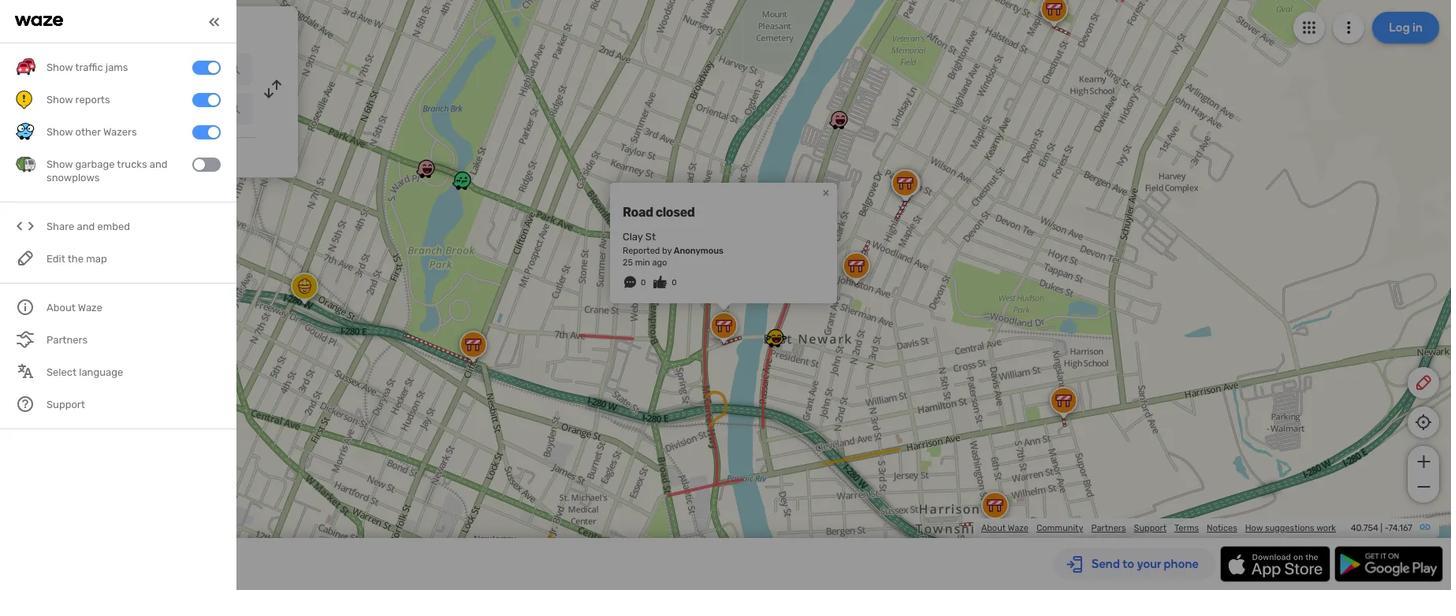 Task type: vqa. For each thing, say whether or not it's contained in the screenshot.
terms
yes



Task type: locate. For each thing, give the bounding box(es) containing it.
notices
[[1207, 523, 1237, 534]]

anonymous
[[674, 246, 724, 256]]

-
[[1385, 523, 1388, 534]]

about waze community partners support terms notices how suggestions work
[[981, 523, 1336, 534]]

Choose starting point text field
[[52, 54, 252, 85]]

suggestions
[[1265, 523, 1315, 534]]

× link
[[819, 185, 833, 200]]

2 0 from the left
[[672, 278, 677, 288]]

clay
[[623, 231, 643, 243]]

pencil image
[[1414, 374, 1433, 393]]

community link
[[1036, 523, 1083, 534]]

40.754 | -74.167
[[1351, 523, 1413, 534]]

1 horizontal spatial 0
[[672, 278, 677, 288]]

×
[[823, 185, 830, 200]]

road
[[623, 205, 653, 220]]

0 horizontal spatial 0
[[641, 278, 646, 288]]

closed
[[656, 205, 695, 220]]

|
[[1381, 523, 1383, 534]]

clock image
[[18, 146, 37, 165]]

0 down min
[[641, 278, 646, 288]]

notices link
[[1207, 523, 1237, 534]]

support
[[1134, 523, 1167, 534]]

0 down clay st reported by anonymous 25 min ago
[[672, 278, 677, 288]]

partners link
[[1091, 523, 1126, 534]]

0
[[641, 278, 646, 288], [672, 278, 677, 288]]

community
[[1036, 523, 1083, 534]]

location image
[[22, 99, 41, 118]]

st
[[645, 231, 656, 243]]

clay st reported by anonymous 25 min ago
[[623, 231, 724, 268]]

and
[[77, 221, 95, 233]]

now
[[82, 148, 104, 162]]

link image
[[1419, 521, 1431, 534]]

reported
[[623, 246, 660, 256]]

embed
[[97, 221, 130, 233]]



Task type: describe. For each thing, give the bounding box(es) containing it.
40.754
[[1351, 523, 1378, 534]]

about
[[981, 523, 1006, 534]]

share and embed link
[[16, 211, 221, 243]]

partners
[[1091, 523, 1126, 534]]

Choose destination text field
[[52, 93, 252, 125]]

leave now
[[49, 148, 104, 162]]

driving
[[94, 19, 141, 36]]

share and embed
[[47, 221, 130, 233]]

terms
[[1174, 523, 1199, 534]]

by
[[662, 246, 672, 256]]

zoom in image
[[1414, 452, 1433, 471]]

how
[[1245, 523, 1263, 534]]

ago
[[652, 258, 667, 268]]

zoom out image
[[1414, 478, 1433, 497]]

25
[[623, 258, 633, 268]]

1 0 from the left
[[641, 278, 646, 288]]

terms link
[[1174, 523, 1199, 534]]

work
[[1316, 523, 1336, 534]]

current location image
[[22, 60, 41, 79]]

directions
[[145, 19, 210, 36]]

how suggestions work link
[[1245, 523, 1336, 534]]

waze
[[1008, 523, 1029, 534]]

code image
[[16, 217, 35, 237]]

min
[[635, 258, 650, 268]]

share
[[47, 221, 74, 233]]

road closed
[[623, 205, 695, 220]]

driving directions
[[94, 19, 210, 36]]

74.167
[[1388, 523, 1413, 534]]

leave
[[49, 148, 79, 162]]

support link
[[1134, 523, 1167, 534]]

about waze link
[[981, 523, 1029, 534]]



